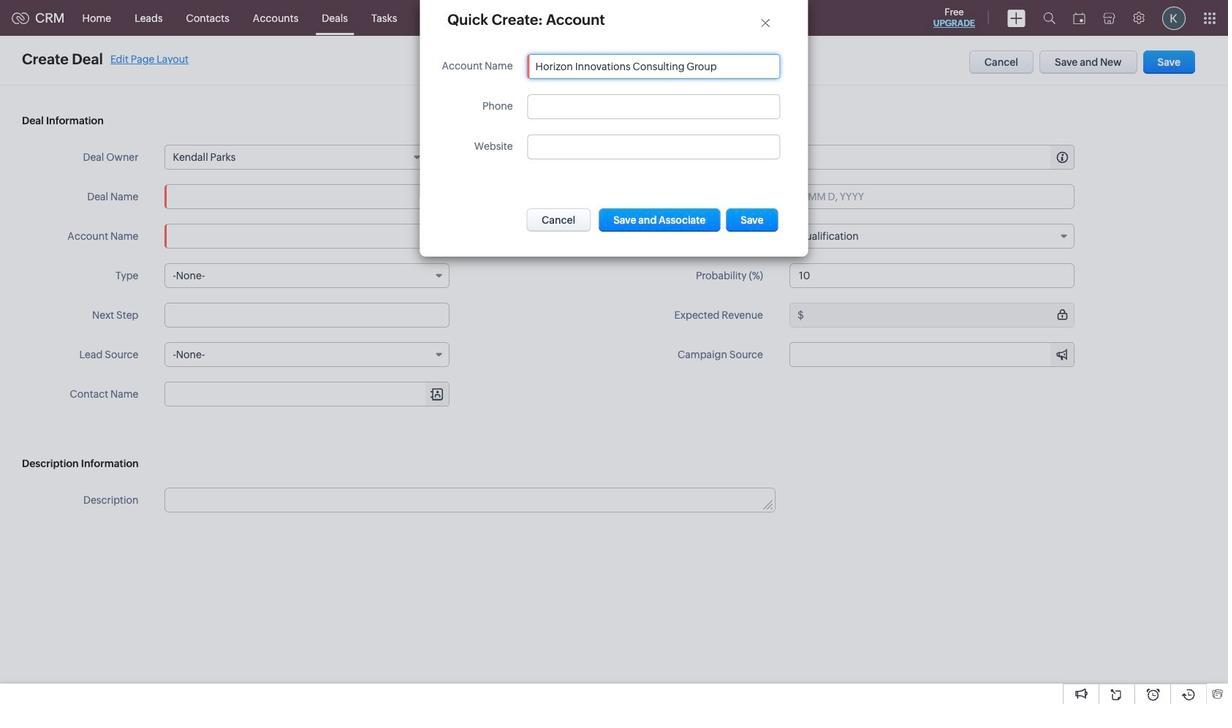 Task type: describe. For each thing, give the bounding box(es) containing it.
MMM D, YYYY text field
[[790, 184, 1075, 209]]

logo image
[[12, 12, 29, 24]]



Task type: locate. For each thing, give the bounding box(es) containing it.
None button
[[526, 208, 591, 232], [599, 208, 720, 232], [526, 208, 591, 232], [599, 208, 720, 232]]

None text field
[[806, 145, 1074, 169], [790, 263, 1075, 288], [165, 303, 450, 328], [806, 303, 1074, 327], [166, 488, 775, 512], [806, 145, 1074, 169], [790, 263, 1075, 288], [165, 303, 450, 328], [806, 303, 1074, 327], [166, 488, 775, 512]]

None text field
[[536, 61, 772, 72], [165, 184, 450, 209], [536, 61, 772, 72], [165, 184, 450, 209]]

None submit
[[726, 208, 778, 232]]



Task type: vqa. For each thing, say whether or not it's contained in the screenshot.
CREATE MENU image
no



